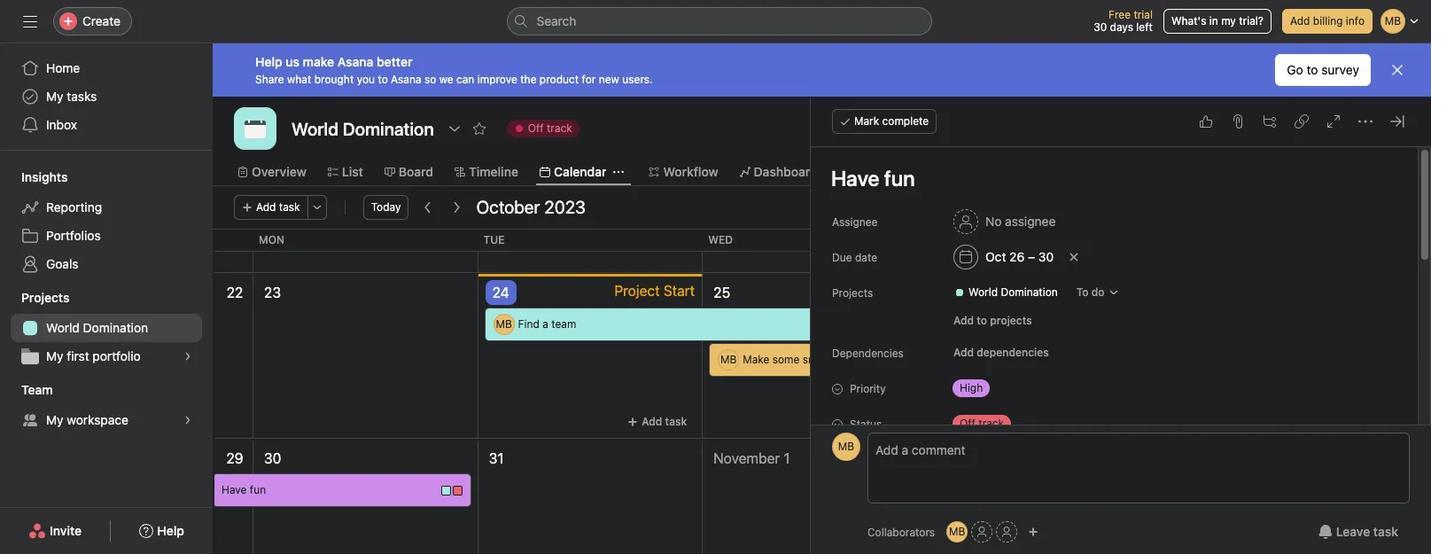 Task type: locate. For each thing, give the bounding box(es) containing it.
main content containing no assignee
[[820, 147, 1417, 554]]

world domination
[[969, 285, 1058, 299], [46, 320, 148, 335]]

in
[[1210, 14, 1219, 27]]

domination up projects
[[1001, 285, 1058, 299]]

1
[[784, 450, 790, 466]]

to right 'you'
[[378, 72, 388, 86]]

30 left 'days'
[[1094, 20, 1107, 34]]

0 horizontal spatial mb button
[[832, 433, 861, 461]]

calendar
[[554, 164, 607, 179]]

show options image
[[447, 121, 462, 136]]

can
[[457, 72, 475, 86]]

domination inside main content
[[1001, 285, 1058, 299]]

no
[[986, 214, 1002, 229]]

0 vertical spatial have fun
[[943, 388, 988, 402]]

overview
[[252, 164, 307, 179]]

asana better
[[338, 54, 413, 69]]

world up first
[[46, 320, 80, 335]]

3 my from the top
[[46, 412, 63, 427]]

main content inside the have fun dialog
[[820, 147, 1417, 554]]

1 horizontal spatial to
[[977, 314, 988, 327]]

1 vertical spatial have fun
[[222, 483, 266, 496]]

off down high
[[960, 417, 976, 430]]

world domination link up portfolio
[[11, 314, 202, 342]]

0 vertical spatial add task
[[256, 200, 300, 214]]

0 horizontal spatial world domination link
[[11, 314, 202, 342]]

add or remove collaborators image
[[1028, 527, 1039, 537]]

projects
[[832, 286, 873, 300], [21, 290, 70, 305]]

2 horizontal spatial to
[[1307, 62, 1319, 77]]

more actions image
[[312, 202, 322, 213]]

29
[[226, 450, 243, 466]]

2 horizontal spatial 30
[[1094, 20, 1107, 34]]

1 horizontal spatial world
[[969, 285, 998, 299]]

inbox link
[[11, 111, 202, 139]]

projects down goals
[[21, 290, 70, 305]]

the
[[521, 72, 537, 86]]

days
[[1110, 20, 1134, 34]]

1 horizontal spatial off track
[[960, 417, 1005, 430]]

my inside the "teams" element
[[46, 412, 63, 427]]

0 vertical spatial 30
[[1094, 20, 1107, 34]]

1 horizontal spatial add task button
[[620, 410, 695, 434]]

portfolios link
[[11, 222, 202, 250]]

0 horizontal spatial off
[[528, 121, 544, 135]]

1 vertical spatial off track
[[960, 417, 1005, 430]]

1 horizontal spatial domination
[[1001, 285, 1058, 299]]

mb button
[[832, 433, 861, 461], [947, 521, 968, 543]]

0 vertical spatial mb button
[[832, 433, 861, 461]]

projects inside projects "dropdown button"
[[21, 290, 70, 305]]

banner containing help us make asana better
[[213, 43, 1432, 97]]

portfolios
[[46, 228, 101, 243]]

have fun down 29 at the left bottom of page
[[222, 483, 266, 496]]

goals link
[[11, 250, 202, 278]]

world domination inside projects element
[[46, 320, 148, 335]]

to left projects
[[977, 314, 988, 327]]

insights button
[[0, 168, 68, 186]]

some
[[773, 353, 800, 366]]

my left tasks
[[46, 89, 63, 104]]

0 horizontal spatial off track
[[528, 121, 572, 135]]

so
[[425, 72, 436, 86]]

1 horizontal spatial off
[[960, 417, 976, 430]]

have fun dialog
[[811, 97, 1432, 554]]

trial
[[1134, 8, 1153, 21]]

no assignee
[[986, 214, 1056, 229]]

dependencies
[[832, 347, 904, 360]]

1 vertical spatial my
[[46, 348, 63, 363]]

my tasks
[[46, 89, 97, 104]]

task inside button
[[1374, 524, 1399, 539]]

clear due date image
[[1069, 252, 1080, 262]]

1 horizontal spatial 30
[[1039, 249, 1054, 264]]

1 vertical spatial track
[[979, 417, 1005, 430]]

teams element
[[0, 374, 213, 438]]

31
[[489, 450, 504, 466]]

1 vertical spatial 30
[[1039, 249, 1054, 264]]

add to starred image
[[472, 121, 486, 136]]

leave task button
[[1307, 516, 1410, 548]]

add inside "button"
[[954, 346, 974, 359]]

1 my from the top
[[46, 89, 63, 104]]

25
[[714, 285, 731, 301]]

mark
[[855, 114, 880, 128]]

1 vertical spatial world domination link
[[11, 314, 202, 342]]

1 horizontal spatial add task
[[642, 415, 687, 428]]

invite button
[[17, 515, 93, 547]]

2 my from the top
[[46, 348, 63, 363]]

to
[[1307, 62, 1319, 77], [378, 72, 388, 86], [977, 314, 988, 327]]

0 horizontal spatial domination
[[83, 320, 148, 335]]

what
[[287, 72, 311, 86]]

off
[[528, 121, 544, 135], [960, 417, 976, 430]]

off track down high
[[960, 417, 1005, 430]]

1 vertical spatial off
[[960, 417, 976, 430]]

due
[[832, 251, 852, 264]]

help for help
[[157, 523, 184, 538]]

2 horizontal spatial task
[[1374, 524, 1399, 539]]

calendar link
[[540, 162, 607, 182]]

0 horizontal spatial 30
[[264, 450, 281, 466]]

search button
[[507, 7, 932, 35]]

my
[[1222, 14, 1237, 27]]

my inside global element
[[46, 89, 63, 104]]

world domination link up projects
[[948, 284, 1065, 301]]

24
[[493, 285, 509, 301]]

0 vertical spatial domination
[[1001, 285, 1058, 299]]

have down add dependencies "button"
[[943, 388, 968, 402]]

off track up calendar link
[[528, 121, 572, 135]]

we
[[439, 72, 454, 86]]

1 vertical spatial world domination
[[46, 320, 148, 335]]

team
[[21, 382, 53, 397]]

my for my first portfolio
[[46, 348, 63, 363]]

info
[[1347, 14, 1365, 27]]

track up calendar link
[[547, 121, 572, 135]]

survey
[[1322, 62, 1360, 77]]

previous month image
[[421, 200, 436, 215]]

0 horizontal spatial off track button
[[499, 116, 588, 141]]

1 horizontal spatial off track button
[[946, 411, 1052, 436]]

–
[[1028, 249, 1036, 264]]

tue
[[484, 233, 505, 246]]

have down 29 at the left bottom of page
[[222, 483, 247, 496]]

2 vertical spatial task
[[1374, 524, 1399, 539]]

my first portfolio
[[46, 348, 141, 363]]

0 horizontal spatial 26
[[939, 285, 956, 301]]

1 horizontal spatial track
[[979, 417, 1005, 430]]

domination up portfolio
[[83, 320, 148, 335]]

1 vertical spatial 26
[[939, 285, 956, 301]]

0 vertical spatial track
[[547, 121, 572, 135]]

mb button right collaborators
[[947, 521, 968, 543]]

task
[[279, 200, 300, 214], [665, 415, 687, 428], [1374, 524, 1399, 539]]

world up 'add to projects'
[[969, 285, 998, 299]]

off track button down high popup button
[[946, 411, 1052, 436]]

home
[[46, 60, 80, 75]]

1 horizontal spatial world domination
[[969, 285, 1058, 299]]

projects element
[[0, 282, 213, 374]]

dashboard link
[[740, 162, 818, 182]]

2 vertical spatial my
[[46, 412, 63, 427]]

to inside button
[[977, 314, 988, 327]]

26 left –
[[1010, 249, 1025, 264]]

0 vertical spatial help
[[255, 54, 282, 69]]

0 horizontal spatial world domination
[[46, 320, 148, 335]]

have fun down add dependencies "button"
[[943, 388, 988, 402]]

0 vertical spatial my
[[46, 89, 63, 104]]

world domination up projects
[[969, 285, 1058, 299]]

mb button down status
[[832, 433, 861, 461]]

oct
[[986, 249, 1007, 264]]

messages link
[[839, 162, 913, 182]]

0 vertical spatial world domination
[[969, 285, 1058, 299]]

30 right 29 at the left bottom of page
[[264, 450, 281, 466]]

world
[[969, 285, 998, 299], [46, 320, 80, 335]]

0 vertical spatial fun
[[971, 388, 988, 402]]

go to survey
[[1287, 62, 1360, 77]]

1 horizontal spatial have
[[943, 388, 968, 402]]

do
[[1092, 285, 1105, 299]]

insights element
[[0, 161, 213, 282]]

world domination up my first portfolio
[[46, 320, 148, 335]]

0 vertical spatial world
[[969, 285, 998, 299]]

my
[[46, 89, 63, 104], [46, 348, 63, 363], [46, 412, 63, 427]]

0 vertical spatial off track button
[[499, 116, 588, 141]]

0 horizontal spatial world
[[46, 320, 80, 335]]

1 horizontal spatial have fun
[[943, 388, 988, 402]]

0 horizontal spatial track
[[547, 121, 572, 135]]

1 vertical spatial fun
[[250, 483, 266, 496]]

users.
[[623, 72, 653, 86]]

1 vertical spatial have
[[222, 483, 247, 496]]

my left first
[[46, 348, 63, 363]]

0 horizontal spatial fun
[[250, 483, 266, 496]]

main content
[[820, 147, 1417, 554]]

have fun
[[943, 388, 988, 402], [222, 483, 266, 496]]

None text field
[[287, 113, 439, 145]]

0 vertical spatial off track
[[528, 121, 572, 135]]

fun
[[971, 388, 988, 402], [250, 483, 266, 496]]

make
[[743, 353, 770, 366]]

no assignee button
[[946, 206, 1064, 238]]

projects
[[991, 314, 1033, 327]]

1 horizontal spatial help
[[255, 54, 282, 69]]

projects down due date
[[832, 286, 873, 300]]

banner
[[213, 43, 1432, 97]]

add task
[[256, 200, 300, 214], [642, 415, 687, 428]]

my down team
[[46, 412, 63, 427]]

0 horizontal spatial task
[[279, 200, 300, 214]]

what's in my trial?
[[1172, 14, 1264, 27]]

track down high popup button
[[979, 417, 1005, 430]]

1 horizontal spatial projects
[[832, 286, 873, 300]]

1 vertical spatial domination
[[83, 320, 148, 335]]

1 horizontal spatial mb button
[[947, 521, 968, 543]]

see details, my workspace image
[[183, 415, 193, 426]]

to inside button
[[1307, 62, 1319, 77]]

0 horizontal spatial help
[[157, 523, 184, 538]]

oct 26 – 30
[[986, 249, 1054, 264]]

0 horizontal spatial add task
[[256, 200, 300, 214]]

today button
[[363, 195, 409, 220]]

leave task
[[1337, 524, 1399, 539]]

0 horizontal spatial projects
[[21, 290, 70, 305]]

0 vertical spatial have
[[943, 388, 968, 402]]

asana
[[391, 72, 422, 86]]

dependencies
[[977, 346, 1049, 359]]

reporting link
[[11, 193, 202, 222]]

help inside help us make asana better share what brought you to asana so we can improve the product for new users.
[[255, 54, 282, 69]]

go
[[1287, 62, 1304, 77]]

to right go
[[1307, 62, 1319, 77]]

projects button
[[0, 289, 70, 307]]

collaborators
[[868, 525, 935, 539]]

see details, my first portfolio image
[[183, 351, 193, 362]]

help inside "dropdown button"
[[157, 523, 184, 538]]

add to projects button
[[946, 309, 1041, 333]]

off down the the
[[528, 121, 544, 135]]

make some snacks
[[743, 353, 838, 366]]

30 inside free trial 30 days left
[[1094, 20, 1107, 34]]

1 vertical spatial task
[[665, 415, 687, 428]]

0 horizontal spatial have
[[222, 483, 247, 496]]

my inside projects element
[[46, 348, 63, 363]]

1 horizontal spatial task
[[665, 415, 687, 428]]

23
[[264, 285, 281, 301]]

off track button down the the
[[499, 116, 588, 141]]

0 vertical spatial task
[[279, 200, 300, 214]]

projects inside the have fun dialog
[[832, 286, 873, 300]]

board
[[399, 164, 434, 179]]

off track
[[528, 121, 572, 135], [960, 417, 1005, 430]]

1 vertical spatial world
[[46, 320, 80, 335]]

1 horizontal spatial fun
[[971, 388, 988, 402]]

0 vertical spatial world domination link
[[948, 284, 1065, 301]]

0 horizontal spatial add task button
[[234, 195, 308, 220]]

start
[[664, 283, 695, 299]]

0 horizontal spatial to
[[378, 72, 388, 86]]

world inside projects element
[[46, 320, 80, 335]]

0 vertical spatial 26
[[1010, 249, 1025, 264]]

1 vertical spatial help
[[157, 523, 184, 538]]

wed
[[709, 233, 733, 246]]

1 horizontal spatial 26
[[1010, 249, 1025, 264]]

1 horizontal spatial world domination link
[[948, 284, 1065, 301]]

add task button
[[234, 195, 308, 220], [620, 410, 695, 434]]

26 up 'add to projects'
[[939, 285, 956, 301]]

tab actions image
[[614, 167, 625, 177]]

30 right –
[[1039, 249, 1054, 264]]



Task type: describe. For each thing, give the bounding box(es) containing it.
billing
[[1314, 14, 1344, 27]]

copy task link image
[[1295, 114, 1309, 129]]

world domination inside the have fun dialog
[[969, 285, 1058, 299]]

to do
[[1077, 285, 1105, 299]]

help for help us make asana better share what brought you to asana so we can improve the product for new users.
[[255, 54, 282, 69]]

product
[[540, 72, 579, 86]]

attachments: add a file to this task, have fun image
[[1231, 114, 1246, 129]]

add dependencies
[[954, 346, 1049, 359]]

full screen image
[[1327, 114, 1341, 129]]

complete
[[883, 114, 929, 128]]

what's
[[1172, 14, 1207, 27]]

1 vertical spatial off track button
[[946, 411, 1052, 436]]

create
[[82, 13, 121, 28]]

today
[[371, 200, 401, 214]]

home link
[[11, 54, 202, 82]]

date
[[855, 251, 878, 264]]

to for go
[[1307, 62, 1319, 77]]

my for my tasks
[[46, 89, 63, 104]]

improve
[[478, 72, 518, 86]]

trial?
[[1240, 14, 1264, 27]]

Task Name text field
[[820, 158, 1397, 199]]

to inside help us make asana better share what brought you to asana so we can improve the product for new users.
[[378, 72, 388, 86]]

priority
[[850, 382, 886, 395]]

mark complete
[[855, 114, 929, 128]]

free
[[1109, 8, 1131, 21]]

high
[[960, 381, 983, 395]]

us
[[286, 54, 300, 69]]

search
[[537, 13, 577, 28]]

timeline
[[469, 164, 519, 179]]

help us make asana better share what brought you to asana so we can improve the product for new users.
[[255, 54, 653, 86]]

list
[[342, 164, 363, 179]]

my first portfolio link
[[11, 342, 202, 371]]

help button
[[128, 515, 196, 547]]

you
[[357, 72, 375, 86]]

november
[[714, 450, 780, 466]]

add subtask image
[[1263, 114, 1277, 129]]

to for add
[[977, 314, 988, 327]]

1 vertical spatial add task button
[[620, 410, 695, 434]]

workflow link
[[649, 162, 719, 182]]

my tasks link
[[11, 82, 202, 111]]

2 vertical spatial 30
[[264, 450, 281, 466]]

1 vertical spatial add task
[[642, 415, 687, 428]]

global element
[[0, 43, 213, 150]]

tasks
[[67, 89, 97, 104]]

leave
[[1337, 524, 1371, 539]]

free trial 30 days left
[[1094, 8, 1153, 34]]

a
[[543, 317, 549, 331]]

add billing info button
[[1283, 9, 1373, 34]]

assignee
[[1005, 214, 1056, 229]]

26 inside main content
[[1010, 249, 1025, 264]]

2023
[[544, 197, 586, 217]]

go to survey button
[[1276, 54, 1371, 86]]

project start
[[615, 283, 695, 299]]

my for my workspace
[[46, 412, 63, 427]]

next month image
[[450, 200, 464, 215]]

mb left find
[[496, 317, 512, 331]]

insights
[[21, 169, 68, 184]]

messages
[[854, 164, 913, 179]]

off inside main content
[[960, 417, 976, 430]]

share
[[255, 72, 284, 86]]

to
[[1077, 285, 1089, 299]]

invite
[[50, 523, 82, 538]]

0 vertical spatial add task button
[[234, 195, 308, 220]]

mb down status
[[838, 440, 855, 453]]

october 2023
[[476, 197, 586, 217]]

november 1
[[714, 450, 790, 466]]

0 vertical spatial off
[[528, 121, 544, 135]]

off track inside the have fun dialog
[[960, 417, 1005, 430]]

track inside main content
[[979, 417, 1005, 430]]

list link
[[328, 162, 363, 182]]

22
[[227, 285, 243, 301]]

first
[[67, 348, 89, 363]]

mark complete button
[[832, 109, 937, 134]]

team button
[[0, 381, 53, 399]]

left
[[1137, 20, 1153, 34]]

inbox
[[46, 117, 77, 132]]

calendar image
[[245, 118, 266, 139]]

more actions for this task image
[[1359, 114, 1373, 129]]

create button
[[53, 7, 132, 35]]

for
[[582, 72, 596, 86]]

mon
[[259, 233, 285, 246]]

project
[[615, 283, 660, 299]]

add billing info
[[1291, 14, 1365, 27]]

2
[[939, 450, 947, 466]]

add to projects
[[954, 314, 1033, 327]]

dismiss image
[[1391, 63, 1405, 77]]

search list box
[[507, 7, 932, 35]]

reporting
[[46, 199, 102, 215]]

hide sidebar image
[[23, 14, 37, 28]]

world inside the have fun dialog
[[969, 285, 998, 299]]

workflow
[[664, 164, 719, 179]]

assignee
[[832, 215, 878, 229]]

goals
[[46, 256, 79, 271]]

0 horizontal spatial have fun
[[222, 483, 266, 496]]

find a team
[[518, 317, 577, 331]]

what's in my trial? button
[[1164, 9, 1272, 34]]

team
[[552, 317, 577, 331]]

domination inside projects element
[[83, 320, 148, 335]]

workspace
[[67, 412, 128, 427]]

30 inside main content
[[1039, 249, 1054, 264]]

0 likes. click to like this task image
[[1199, 114, 1214, 129]]

mb left make
[[721, 353, 737, 366]]

1 vertical spatial mb button
[[947, 521, 968, 543]]

mb right collaborators
[[949, 525, 966, 538]]

find
[[518, 317, 540, 331]]

world domination link inside the have fun dialog
[[948, 284, 1065, 301]]

high button
[[946, 376, 1052, 401]]

close details image
[[1391, 114, 1405, 129]]



Task type: vqa. For each thing, say whether or not it's contained in the screenshot.
some on the right bottom of page
yes



